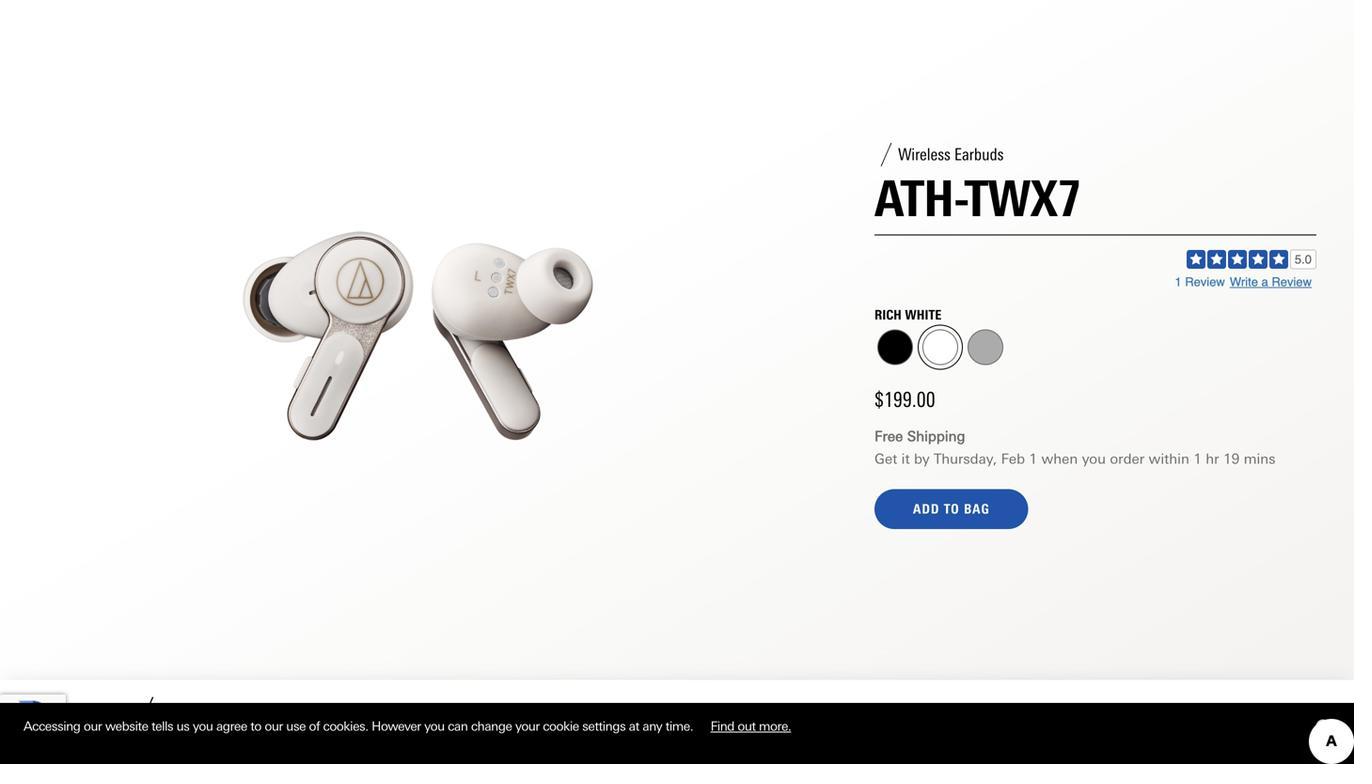 Task type: describe. For each thing, give the bounding box(es) containing it.
1 review from the left
[[1185, 275, 1225, 289]]

2 horizontal spatial 1
[[1194, 451, 1202, 468]]

reviews
[[485, 708, 534, 725]]

your
[[515, 720, 540, 734]]

0 horizontal spatial 1
[[1029, 451, 1038, 468]]

get
[[875, 451, 898, 468]]

earbuds
[[955, 145, 1004, 165]]

1 our from the left
[[84, 720, 102, 734]]

overview
[[179, 708, 236, 725]]

0 vertical spatial ath-twx7
[[875, 169, 1081, 229]]

however
[[372, 720, 421, 734]]

any
[[643, 720, 662, 734]]

tells
[[151, 720, 173, 734]]

cross image
[[1319, 723, 1326, 731]]

1 vertical spatial ath-
[[38, 706, 70, 726]]

it
[[902, 451, 910, 468]]

hr
[[1206, 451, 1220, 468]]

to
[[250, 720, 261, 734]]

use
[[286, 720, 306, 734]]

rated 5.0 out of 5 stars image
[[1187, 250, 1317, 270]]

thursday,
[[934, 451, 997, 468]]

at
[[629, 720, 639, 734]]

order
[[1110, 451, 1145, 468]]

agree
[[216, 720, 247, 734]]

mins
[[1244, 451, 1276, 468]]

feb
[[1001, 451, 1025, 468]]

website
[[105, 720, 148, 734]]

0 vertical spatial ath-
[[875, 169, 967, 229]]

a
[[1262, 275, 1269, 289]]

specifications
[[383, 708, 469, 725]]

of
[[309, 720, 320, 734]]

1 horizontal spatial twx7
[[967, 169, 1081, 229]]

accessing
[[24, 720, 80, 734]]

divider line image
[[875, 143, 898, 166]]

19
[[1224, 451, 1240, 468]]

shipping
[[907, 429, 966, 445]]

accessing our website tells us you agree to our use of cookies. however you can change your cookie settings at any time.
[[24, 720, 697, 734]]



Task type: locate. For each thing, give the bounding box(es) containing it.
0 horizontal spatial ath-
[[38, 706, 70, 726]]

1
[[1175, 275, 1182, 289], [1029, 451, 1038, 468], [1194, 451, 1202, 468]]

ath-twx7
[[875, 169, 1081, 229], [38, 706, 111, 726]]

cookies.
[[323, 720, 368, 734]]

2 our from the left
[[265, 720, 283, 734]]

1 horizontal spatial ath-
[[875, 169, 967, 229]]

you
[[1082, 451, 1106, 468], [193, 720, 213, 734], [424, 720, 445, 734]]

review
[[1185, 275, 1225, 289], [1272, 275, 1312, 289]]

our left website
[[84, 720, 102, 734]]

rich
[[875, 307, 902, 323]]

5.0
[[1295, 253, 1312, 267]]

you left can
[[424, 720, 445, 734]]

find out more.
[[711, 720, 791, 734]]

None submit
[[875, 490, 1029, 530]]

ath-
[[875, 169, 967, 229], [38, 706, 70, 726]]

$199.00
[[875, 388, 936, 413]]

1 review link
[[1175, 275, 1225, 289]]

rich white
[[875, 307, 942, 323]]

1 horizontal spatial ath-twx7
[[875, 169, 1081, 229]]

find
[[711, 720, 735, 734]]

you right us in the left of the page
[[193, 720, 213, 734]]

wireless earbuds
[[898, 145, 1004, 165]]

free shipping get it by thursday, feb 1 when you order within 1 hr 19 mins
[[875, 429, 1276, 468]]

1 left hr
[[1194, 451, 1202, 468]]

0 horizontal spatial our
[[84, 720, 102, 734]]

wireless
[[898, 145, 951, 165]]

you left order
[[1082, 451, 1106, 468]]

out
[[738, 720, 756, 734]]

us
[[176, 720, 189, 734]]

our right to
[[265, 720, 283, 734]]

1 horizontal spatial 1
[[1175, 275, 1182, 289]]

1 vertical spatial ath twx7 image
[[464, 752, 1317, 765]]

time.
[[666, 720, 693, 734]]

divider line image
[[126, 697, 164, 735]]

1 horizontal spatial our
[[265, 720, 283, 734]]

ath twx7 image
[[74, 0, 763, 680], [464, 752, 1317, 765]]

by
[[914, 451, 930, 468]]

2 horizontal spatial you
[[1082, 451, 1106, 468]]

change
[[471, 720, 512, 734]]

ath- down wireless in the top of the page
[[875, 169, 967, 229]]

review left write
[[1185, 275, 1225, 289]]

0 horizontal spatial twx7
[[70, 706, 111, 726]]

1 review write a review
[[1175, 275, 1312, 289]]

find out more. link
[[697, 713, 806, 741]]

ath-twx7 down earbuds
[[875, 169, 1081, 229]]

0 vertical spatial twx7
[[967, 169, 1081, 229]]

1 right 'feb'
[[1029, 451, 1038, 468]]

1 vertical spatial ath-twx7
[[38, 706, 111, 726]]

can
[[448, 720, 468, 734]]

write a review link
[[1230, 275, 1312, 289]]

0 horizontal spatial ath-twx7
[[38, 706, 111, 726]]

cookie
[[543, 720, 579, 734]]

0 horizontal spatial review
[[1185, 275, 1225, 289]]

1 vertical spatial twx7
[[70, 706, 111, 726]]

2 review from the left
[[1272, 275, 1312, 289]]

our
[[84, 720, 102, 734], [265, 720, 283, 734]]

1 horizontal spatial you
[[424, 720, 445, 734]]

review down the 5.0
[[1272, 275, 1312, 289]]

twx7 left divider line icon
[[70, 706, 111, 726]]

more.
[[759, 720, 791, 734]]

twx7 down earbuds
[[967, 169, 1081, 229]]

when
[[1042, 451, 1078, 468]]

white
[[905, 307, 942, 323]]

free
[[875, 429, 903, 445]]

twx7
[[967, 169, 1081, 229], [70, 706, 111, 726]]

0 vertical spatial ath twx7 image
[[74, 0, 763, 680]]

1 left write
[[1175, 275, 1182, 289]]

0 horizontal spatial you
[[193, 720, 213, 734]]

you inside free shipping get it by thursday, feb 1 when you order within 1 hr 19 mins
[[1082, 451, 1106, 468]]

ath- left website
[[38, 706, 70, 726]]

settings
[[582, 720, 626, 734]]

ath-twx7 left divider line icon
[[38, 706, 111, 726]]

write
[[1230, 275, 1258, 289]]

gallery
[[251, 708, 298, 725]]

features
[[314, 708, 368, 725]]

within
[[1149, 451, 1190, 468]]

1 horizontal spatial review
[[1272, 275, 1312, 289]]



Task type: vqa. For each thing, say whether or not it's contained in the screenshot.
master.
no



